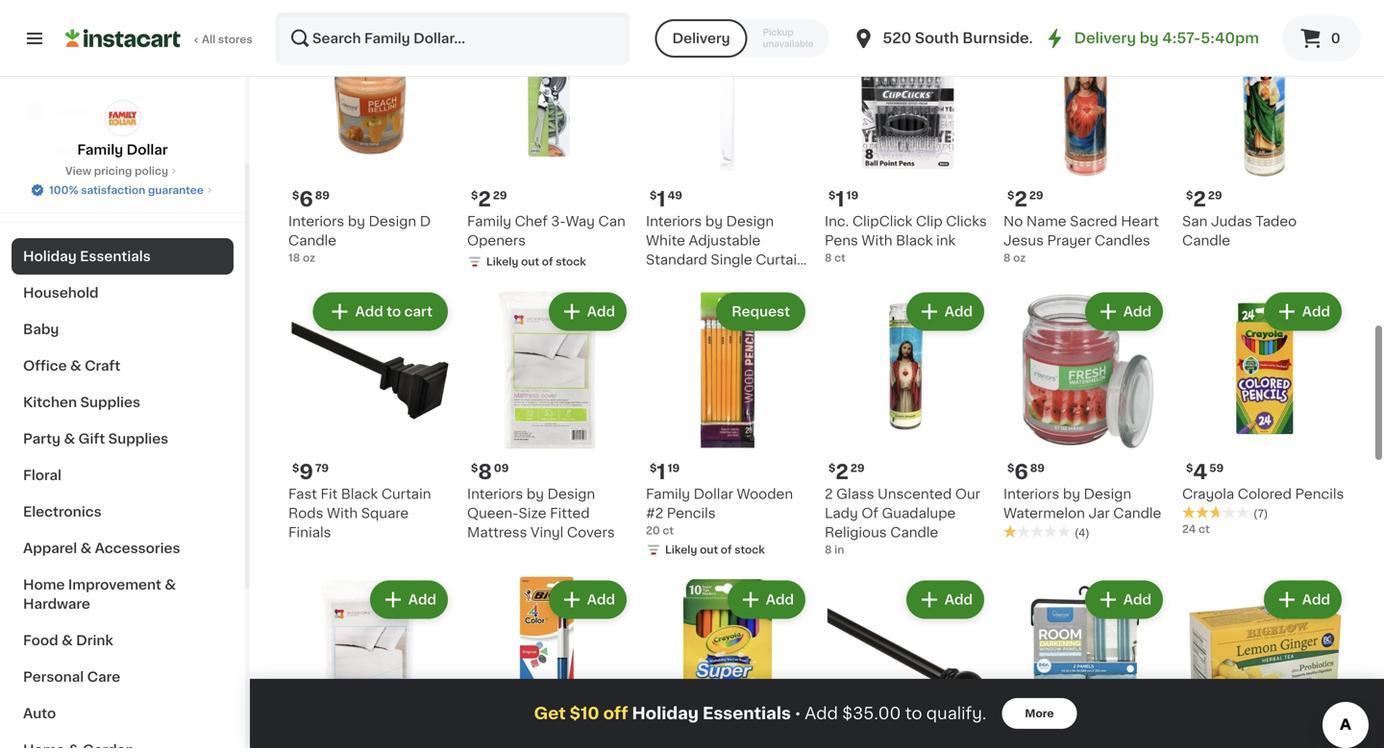 Task type: describe. For each thing, give the bounding box(es) containing it.
$ for interiors by design queen-size fitted mattress vinyl covers
[[471, 463, 478, 474]]

oz inside no name sacred heart jesus prayer candles 8 oz
[[1013, 253, 1026, 263]]

prayer
[[1047, 234, 1091, 247]]

29 for family chef 3-way can openers
[[493, 190, 507, 201]]

qualify.
[[926, 706, 986, 722]]

product group containing 4
[[1182, 289, 1346, 537]]

$ for san judas tadeo candle
[[1186, 190, 1193, 201]]

9
[[299, 462, 313, 482]]

way
[[566, 215, 595, 228]]

curtain inside fast fit black curtain rods with square finials
[[381, 488, 431, 501]]

all stores
[[202, 34, 252, 45]]

ct inside inc. clipclick clip clicks pens with black ink 8 ct
[[834, 253, 846, 263]]

add inside the treatment tracker modal "dialog"
[[805, 706, 838, 722]]

$ 1 19 for inc. clipclick clip clicks pens with black ink
[[829, 189, 858, 210]]

lists link
[[12, 169, 234, 208]]

1 vertical spatial likely
[[665, 545, 697, 556]]

holiday essentials
[[23, 250, 151, 263]]

$ 1 19 for family dollar wooden #2 pencils
[[650, 462, 680, 482]]

san
[[1182, 215, 1208, 228]]

single
[[711, 253, 752, 267]]

$ 4 59
[[1186, 462, 1224, 482]]

electronics link
[[12, 494, 234, 531]]

standard
[[646, 253, 707, 267]]

get
[[534, 706, 566, 722]]

policy
[[135, 166, 168, 176]]

service type group
[[655, 19, 829, 58]]

treatment tracker modal dialog
[[250, 680, 1384, 749]]

#2
[[646, 507, 663, 520]]

1 vertical spatial of
[[721, 545, 732, 556]]

of
[[861, 507, 878, 520]]

pricing
[[94, 166, 132, 176]]

delivery by 4:57-5:40pm
[[1074, 31, 1259, 45]]

lists
[[54, 182, 87, 195]]

interiors by design watermelon jar candle
[[1003, 488, 1161, 520]]

it
[[84, 143, 94, 157]]

$ for interiors by design d candle
[[292, 190, 299, 201]]

square
[[361, 507, 409, 520]]

2 for 2 glass unscented our lady of guadalupe religious candle
[[836, 462, 849, 482]]

59
[[1209, 463, 1224, 474]]

d
[[420, 215, 431, 228]]

interiors inside interiors by design d candle 18 oz
[[288, 215, 344, 228]]

to inside button
[[387, 305, 401, 319]]

jar
[[1088, 507, 1110, 520]]

$ for 2 glass unscented our lady of guadalupe religious candle
[[829, 463, 836, 474]]

stores
[[218, 34, 252, 45]]

food & drink
[[23, 634, 113, 648]]

black inside fast fit black curtain rods with square finials
[[341, 488, 378, 501]]

to inside the treatment tracker modal "dialog"
[[905, 706, 922, 722]]

baby
[[23, 323, 59, 336]]

holiday inside the treatment tracker modal "dialog"
[[632, 706, 699, 722]]

apparel
[[23, 542, 77, 556]]

$ for interiors by design white adjustable standard single curtain rods
[[650, 190, 657, 201]]

1 horizontal spatial likely out of stock
[[665, 545, 765, 556]]

2 for no name sacred heart jesus prayer candles
[[1014, 189, 1027, 210]]

$ 1 49
[[650, 189, 682, 210]]

name
[[1026, 215, 1066, 228]]

29 for san judas tadeo candle
[[1208, 190, 1222, 201]]

2 horizontal spatial ct
[[1199, 524, 1210, 535]]

family dollar link
[[77, 100, 168, 160]]

family inside family dollar wooden #2 pencils 20 ct
[[646, 488, 690, 501]]

chef
[[515, 215, 548, 228]]

inc.
[[825, 215, 849, 228]]

$ 6 89 for interiors by design d candle
[[292, 189, 330, 210]]

$ 2 29 for family chef 3-way can openers
[[471, 189, 507, 210]]

drink
[[76, 634, 113, 648]]

floral link
[[12, 458, 234, 494]]

(7)
[[1253, 509, 1268, 519]]

design for 1
[[726, 215, 774, 228]]

guarantee
[[148, 185, 204, 196]]

openers
[[467, 234, 526, 247]]

520 south burnside avenue
[[883, 31, 1088, 45]]

by for 6
[[1063, 488, 1080, 501]]

family dollar
[[77, 143, 168, 157]]

food
[[23, 634, 58, 648]]

hardware
[[23, 598, 90, 611]]

delivery button
[[655, 19, 747, 58]]

food & drink link
[[12, 623, 234, 659]]

in
[[834, 545, 844, 556]]

$ for fast fit black curtain rods with square finials
[[292, 463, 299, 474]]

0 horizontal spatial holiday
[[23, 250, 77, 263]]

100%
[[49, 185, 78, 196]]

view
[[65, 166, 91, 176]]

interiors for 8
[[467, 488, 523, 501]]

shop link
[[12, 92, 234, 131]]

& inside home improvement & hardware
[[165, 579, 176, 592]]

candle inside interiors by design watermelon jar candle
[[1113, 507, 1161, 520]]

rods inside interiors by design white adjustable standard single curtain rods
[[646, 272, 681, 286]]

100% satisfaction guarantee button
[[30, 179, 215, 198]]

all
[[202, 34, 216, 45]]

8 inside inc. clipclick clip clicks pens with black ink 8 ct
[[825, 253, 832, 263]]

view pricing policy
[[65, 166, 168, 176]]

family dollar logo image
[[104, 100, 141, 136]]

100% satisfaction guarantee
[[49, 185, 204, 196]]

sacred
[[1070, 215, 1117, 228]]

1 horizontal spatial pencils
[[1295, 488, 1344, 501]]

glass
[[836, 488, 874, 501]]

2 for san judas tadeo candle
[[1193, 189, 1206, 210]]

more
[[1025, 709, 1054, 719]]

design for 8
[[547, 488, 595, 501]]

family for family dollar
[[77, 143, 123, 157]]

$ for inc. clipclick clip clicks pens with black ink
[[829, 190, 836, 201]]

•
[[795, 706, 801, 722]]

clipclick
[[852, 215, 912, 228]]

candles
[[1095, 234, 1150, 247]]

delivery by 4:57-5:40pm link
[[1043, 27, 1259, 50]]

& for gift
[[64, 433, 75, 446]]

0 vertical spatial out
[[521, 257, 539, 267]]

avenue
[[1032, 31, 1088, 45]]

19 for inc. clipclick clip clicks pens with black ink
[[846, 190, 858, 201]]

add to cart
[[355, 305, 433, 319]]

1 vertical spatial stock
[[735, 545, 765, 556]]

2 inside 2 glass unscented our lady of guadalupe religious candle 8 in
[[825, 488, 833, 501]]

unscented
[[878, 488, 952, 501]]

electronics
[[23, 506, 102, 519]]

holiday essentials link
[[12, 238, 234, 275]]

24
[[1182, 524, 1196, 535]]

by left 4:57-
[[1140, 31, 1159, 45]]

5:40pm
[[1201, 31, 1259, 45]]

2 glass unscented our lady of guadalupe religious candle 8 in
[[825, 488, 980, 556]]

18
[[288, 253, 300, 263]]

0
[[1331, 32, 1340, 45]]

queen-
[[467, 507, 519, 520]]

kitchen
[[23, 396, 77, 409]]

office & craft
[[23, 359, 120, 373]]

adjustable
[[689, 234, 761, 247]]

jesus
[[1003, 234, 1044, 247]]

apparel & accessories
[[23, 542, 180, 556]]

family chef 3-way can openers
[[467, 215, 626, 247]]

apparel & accessories link
[[12, 531, 234, 567]]

inc. clipclick clip clicks pens with black ink 8 ct
[[825, 215, 987, 263]]

6 for interiors by design watermelon jar candle
[[1014, 462, 1028, 482]]

8 inside no name sacred heart jesus prayer candles 8 oz
[[1003, 253, 1011, 263]]

oz inside interiors by design d candle 18 oz
[[303, 253, 315, 263]]

interiors by design queen-size fitted mattress vinyl covers
[[467, 488, 615, 540]]

view pricing policy link
[[65, 163, 180, 179]]

1 for inc. clipclick clip clicks pens with black ink
[[836, 189, 844, 210]]



Task type: vqa. For each thing, say whether or not it's contained in the screenshot.


Task type: locate. For each thing, give the bounding box(es) containing it.
crayola
[[1182, 488, 1234, 501]]

kitchen supplies link
[[12, 384, 234, 421]]

auto link
[[12, 696, 234, 732]]

mattress
[[467, 526, 527, 540]]

2 oz from the left
[[1013, 253, 1026, 263]]

1 horizontal spatial dollar
[[694, 488, 733, 501]]

0 horizontal spatial family
[[77, 143, 123, 157]]

fast
[[288, 488, 317, 501]]

with inside fast fit black curtain rods with square finials
[[327, 507, 358, 520]]

1 vertical spatial likely out of stock
[[665, 545, 765, 556]]

improvement
[[68, 579, 161, 592]]

0 horizontal spatial likely out of stock
[[486, 257, 586, 267]]

1 vertical spatial 6
[[1014, 462, 1028, 482]]

1 vertical spatial 89
[[1030, 463, 1045, 474]]

0 vertical spatial curtain
[[756, 253, 805, 267]]

1 horizontal spatial stock
[[735, 545, 765, 556]]

black right fit
[[341, 488, 378, 501]]

0 vertical spatial to
[[387, 305, 401, 319]]

likely out of stock down family dollar wooden #2 pencils 20 ct
[[665, 545, 765, 556]]

1 horizontal spatial 89
[[1030, 463, 1045, 474]]

rods inside fast fit black curtain rods with square finials
[[288, 507, 323, 520]]

candle inside interiors by design d candle 18 oz
[[288, 234, 336, 247]]

& for craft
[[70, 359, 81, 373]]

1 horizontal spatial rods
[[646, 272, 681, 286]]

0 horizontal spatial black
[[341, 488, 378, 501]]

$ left 49
[[650, 190, 657, 201]]

dollar for family dollar
[[126, 143, 168, 157]]

0 horizontal spatial rods
[[288, 507, 323, 520]]

design up fitted
[[547, 488, 595, 501]]

0 horizontal spatial $ 1 19
[[650, 462, 680, 482]]

size
[[519, 507, 546, 520]]

essentials inside the treatment tracker modal "dialog"
[[703, 706, 791, 722]]

black inside inc. clipclick clip clicks pens with black ink 8 ct
[[896, 234, 933, 247]]

guadalupe
[[882, 507, 956, 520]]

by up the size
[[527, 488, 544, 501]]

★★★★★
[[1182, 506, 1249, 520], [1182, 506, 1249, 520], [1003, 525, 1071, 539]]

fast fit black curtain rods with square finials
[[288, 488, 431, 540]]

with for pens
[[862, 234, 892, 247]]

oz down jesus
[[1013, 253, 1026, 263]]

request button
[[718, 295, 804, 329]]

0 vertical spatial stock
[[556, 257, 586, 267]]

by up watermelon at the bottom of the page
[[1063, 488, 1080, 501]]

$ 6 89 up watermelon at the bottom of the page
[[1007, 462, 1045, 482]]

likely down "openers"
[[486, 257, 518, 267]]

crayola colored pencils
[[1182, 488, 1344, 501]]

0 vertical spatial rods
[[646, 272, 681, 286]]

add inside button
[[355, 305, 383, 319]]

likely out of stock
[[486, 257, 586, 267], [665, 545, 765, 556]]

29 up "judas"
[[1208, 190, 1222, 201]]

lady
[[825, 507, 858, 520]]

rods down standard
[[646, 272, 681, 286]]

$ left 79
[[292, 463, 299, 474]]

1 horizontal spatial curtain
[[756, 253, 805, 267]]

no name sacred heart jesus prayer candles 8 oz
[[1003, 215, 1159, 263]]

out
[[521, 257, 539, 267], [700, 545, 718, 556]]

to right $35.00
[[905, 706, 922, 722]]

2 up the lady
[[825, 488, 833, 501]]

0 vertical spatial of
[[542, 257, 553, 267]]

0 horizontal spatial stock
[[556, 257, 586, 267]]

1 horizontal spatial likely
[[665, 545, 697, 556]]

black down clip
[[896, 234, 933, 247]]

$ 1 19 up inc.
[[829, 189, 858, 210]]

dollar left 'wooden'
[[694, 488, 733, 501]]

$ 2 29 for no name sacred heart jesus prayer candles
[[1007, 189, 1043, 210]]

0 vertical spatial 6
[[299, 189, 313, 210]]

supplies up floral link
[[108, 433, 168, 446]]

$ 6 89 up 18
[[292, 189, 330, 210]]

1 horizontal spatial 19
[[846, 190, 858, 201]]

interiors up white
[[646, 215, 702, 228]]

79
[[315, 463, 329, 474]]

0 horizontal spatial 6
[[299, 189, 313, 210]]

$ 2 29 up glass
[[829, 462, 865, 482]]

89 up interiors by design d candle 18 oz
[[315, 190, 330, 201]]

essentials left •
[[703, 706, 791, 722]]

pencils right #2
[[667, 507, 716, 520]]

89 up watermelon at the bottom of the page
[[1030, 463, 1045, 474]]

$ for family chef 3-way can openers
[[471, 190, 478, 201]]

interiors inside interiors by design queen-size fitted mattress vinyl covers
[[467, 488, 523, 501]]

black
[[896, 234, 933, 247], [341, 488, 378, 501]]

1 vertical spatial rods
[[288, 507, 323, 520]]

$ for family dollar wooden #2 pencils
[[650, 463, 657, 474]]

1 horizontal spatial delivery
[[1074, 31, 1136, 45]]

0 horizontal spatial of
[[542, 257, 553, 267]]

None search field
[[275, 12, 630, 65]]

$ up "openers"
[[471, 190, 478, 201]]

to left cart
[[387, 305, 401, 319]]

$ inside $ 1 49
[[650, 190, 657, 201]]

dollar
[[126, 143, 168, 157], [694, 488, 733, 501]]

ink
[[936, 234, 956, 247]]

with for rods
[[327, 507, 358, 520]]

design inside interiors by design d candle 18 oz
[[369, 215, 416, 228]]

design inside interiors by design watermelon jar candle
[[1084, 488, 1131, 501]]

care
[[87, 671, 120, 684]]

ct right 20
[[663, 526, 674, 536]]

$35.00
[[842, 706, 901, 722]]

3-
[[551, 215, 566, 228]]

1 vertical spatial 19
[[668, 463, 680, 474]]

again
[[97, 143, 135, 157]]

product group
[[288, 16, 452, 266], [467, 16, 631, 273], [646, 16, 809, 286], [825, 16, 988, 266], [1003, 16, 1167, 266], [1182, 16, 1346, 250], [288, 289, 452, 543], [467, 289, 631, 543], [646, 289, 809, 562], [825, 289, 988, 558], [1003, 289, 1167, 541], [1182, 289, 1346, 537], [288, 577, 452, 749], [467, 577, 631, 749], [646, 577, 809, 749], [825, 577, 988, 749], [1003, 577, 1167, 749], [1182, 577, 1346, 749]]

dollar inside family dollar wooden #2 pencils 20 ct
[[694, 488, 733, 501]]

$ inside "$ 9 79"
[[292, 463, 299, 474]]

$ for interiors by design watermelon jar candle
[[1007, 463, 1014, 474]]

south
[[915, 31, 959, 45]]

0 vertical spatial $ 6 89
[[292, 189, 330, 210]]

design inside interiors by design queen-size fitted mattress vinyl covers
[[547, 488, 595, 501]]

1 vertical spatial $ 1 19
[[650, 462, 680, 482]]

& left gift
[[64, 433, 75, 446]]

candle down san
[[1182, 234, 1230, 247]]

6 up 18
[[299, 189, 313, 210]]

& inside 'link'
[[80, 542, 92, 556]]

candle inside 2 glass unscented our lady of guadalupe religious candle 8 in
[[890, 526, 938, 540]]

instacart logo image
[[65, 27, 181, 50]]

ct right 24
[[1199, 524, 1210, 535]]

dollar up the policy
[[126, 143, 168, 157]]

20
[[646, 526, 660, 536]]

by inside interiors by design watermelon jar candle
[[1063, 488, 1080, 501]]

0 horizontal spatial likely
[[486, 257, 518, 267]]

0 vertical spatial likely
[[486, 257, 518, 267]]

$ 1 19
[[829, 189, 858, 210], [650, 462, 680, 482]]

0 horizontal spatial dollar
[[126, 143, 168, 157]]

off
[[603, 706, 628, 722]]

floral
[[23, 469, 62, 482]]

$ 9 79
[[292, 462, 329, 482]]

49
[[668, 190, 682, 201]]

8 inside "product" group
[[478, 462, 492, 482]]

0 horizontal spatial essentials
[[80, 250, 151, 263]]

$ for crayola colored pencils
[[1186, 463, 1193, 474]]

with down clipclick
[[862, 234, 892, 247]]

1 vertical spatial curtain
[[381, 488, 431, 501]]

0 horizontal spatial ct
[[663, 526, 674, 536]]

$ up no
[[1007, 190, 1014, 201]]

29 for 2 glass unscented our lady of guadalupe religious candle
[[850, 463, 865, 474]]

2 for family chef 3-way can openers
[[478, 189, 491, 210]]

6 for interiors by design d candle
[[299, 189, 313, 210]]

0 horizontal spatial curtain
[[381, 488, 431, 501]]

$ left 09
[[471, 463, 478, 474]]

interiors by design white adjustable standard single curtain rods
[[646, 215, 805, 286]]

party & gift supplies link
[[12, 421, 234, 458]]

with inside inc. clipclick clip clicks pens with black ink 8 ct
[[862, 234, 892, 247]]

(4)
[[1075, 528, 1090, 539]]

29 up "openers"
[[493, 190, 507, 201]]

likely out of stock down family chef 3-way can openers
[[486, 257, 586, 267]]

rods down the fast at bottom
[[288, 507, 323, 520]]

all stores link
[[65, 12, 254, 65]]

$ 1 19 up #2
[[650, 462, 680, 482]]

1 horizontal spatial holiday
[[632, 706, 699, 722]]

1 horizontal spatial ct
[[834, 253, 846, 263]]

product group containing 8
[[467, 289, 631, 543]]

1 vertical spatial family
[[467, 215, 511, 228]]

$ 2 29 up san
[[1186, 189, 1222, 210]]

29 for no name sacred heart jesus prayer candles
[[1029, 190, 1043, 201]]

office
[[23, 359, 67, 373]]

8 down jesus
[[1003, 253, 1011, 263]]

0 vertical spatial holiday
[[23, 250, 77, 263]]

1 vertical spatial $ 6 89
[[1007, 462, 1045, 482]]

$ 2 29 up no
[[1007, 189, 1043, 210]]

1 vertical spatial supplies
[[108, 433, 168, 446]]

product group containing 9
[[288, 289, 452, 543]]

candle up 18
[[288, 234, 336, 247]]

0 horizontal spatial $ 6 89
[[292, 189, 330, 210]]

accessories
[[95, 542, 180, 556]]

by inside interiors by design white adjustable standard single curtain rods
[[705, 215, 723, 228]]

of
[[542, 257, 553, 267], [721, 545, 732, 556]]

1 up #2
[[657, 462, 666, 482]]

& down accessories
[[165, 579, 176, 592]]

interiors up 18
[[288, 215, 344, 228]]

89 for interiors by design d candle
[[315, 190, 330, 201]]

out down family dollar wooden #2 pencils 20 ct
[[700, 545, 718, 556]]

no
[[1003, 215, 1023, 228]]

can
[[598, 215, 626, 228]]

design up jar
[[1084, 488, 1131, 501]]

out down family chef 3-way can openers
[[521, 257, 539, 267]]

& inside "link"
[[62, 634, 73, 648]]

interiors for 6
[[1003, 488, 1059, 501]]

& for accessories
[[80, 542, 92, 556]]

2
[[478, 189, 491, 210], [1014, 189, 1027, 210], [1193, 189, 1206, 210], [836, 462, 849, 482], [825, 488, 833, 501]]

& right apparel
[[80, 542, 92, 556]]

supplies down craft at top left
[[80, 396, 140, 409]]

curtain
[[756, 253, 805, 267], [381, 488, 431, 501]]

kitchen supplies
[[23, 396, 140, 409]]

0 horizontal spatial 89
[[315, 190, 330, 201]]

520
[[883, 31, 911, 45]]

dollar for family dollar wooden #2 pencils 20 ct
[[694, 488, 733, 501]]

design left d
[[369, 215, 416, 228]]

vinyl
[[531, 526, 563, 540]]

8 left in
[[825, 545, 832, 556]]

2 up "openers"
[[478, 189, 491, 210]]

personal
[[23, 671, 84, 684]]

1 horizontal spatial oz
[[1013, 253, 1026, 263]]

1 vertical spatial dollar
[[694, 488, 733, 501]]

0 vertical spatial family
[[77, 143, 123, 157]]

0 vertical spatial with
[[862, 234, 892, 247]]

cart
[[404, 305, 433, 319]]

ct inside family dollar wooden #2 pencils 20 ct
[[663, 526, 674, 536]]

$ up inc.
[[829, 190, 836, 201]]

1 horizontal spatial 6
[[1014, 462, 1028, 482]]

$ up san
[[1186, 190, 1193, 201]]

& for drink
[[62, 634, 73, 648]]

candle
[[288, 234, 336, 247], [1182, 234, 1230, 247], [1113, 507, 1161, 520], [890, 526, 938, 540]]

interiors
[[288, 215, 344, 228], [646, 215, 702, 228], [467, 488, 523, 501], [1003, 488, 1059, 501]]

8 inside 2 glass unscented our lady of guadalupe religious candle 8 in
[[825, 545, 832, 556]]

pencils right colored
[[1295, 488, 1344, 501]]

1 for family dollar wooden #2 pencils
[[657, 462, 666, 482]]

family inside family chef 3-way can openers
[[467, 215, 511, 228]]

design
[[369, 215, 416, 228], [726, 215, 774, 228], [547, 488, 595, 501], [1084, 488, 1131, 501]]

family inside family dollar link
[[77, 143, 123, 157]]

1 for interiors by design white adjustable standard single curtain rods
[[657, 189, 666, 210]]

19 up inc.
[[846, 190, 858, 201]]

by for 1
[[705, 215, 723, 228]]

interiors by design d candle 18 oz
[[288, 215, 431, 263]]

of down family chef 3-way can openers
[[542, 257, 553, 267]]

$ up 18
[[292, 190, 299, 201]]

interiors up watermelon at the bottom of the page
[[1003, 488, 1059, 501]]

29 up glass
[[850, 463, 865, 474]]

1 horizontal spatial black
[[896, 234, 933, 247]]

candle down guadalupe
[[890, 526, 938, 540]]

by inside interiors by design queen-size fitted mattress vinyl covers
[[527, 488, 544, 501]]

★★★★★ for 4
[[1182, 506, 1249, 520]]

candle right jar
[[1113, 507, 1161, 520]]

1 vertical spatial pencils
[[667, 507, 716, 520]]

0 vertical spatial black
[[896, 234, 933, 247]]

0 horizontal spatial to
[[387, 305, 401, 319]]

essentials up household link
[[80, 250, 151, 263]]

interiors inside interiors by design watermelon jar candle
[[1003, 488, 1059, 501]]

1 vertical spatial to
[[905, 706, 922, 722]]

89 for interiors by design watermelon jar candle
[[1030, 463, 1045, 474]]

2 horizontal spatial family
[[646, 488, 690, 501]]

by left d
[[348, 215, 365, 228]]

0 vertical spatial 89
[[315, 190, 330, 201]]

2 up san
[[1193, 189, 1206, 210]]

& left craft at top left
[[70, 359, 81, 373]]

1 oz from the left
[[303, 253, 315, 263]]

0 vertical spatial supplies
[[80, 396, 140, 409]]

by up adjustable
[[705, 215, 723, 228]]

$ up #2
[[650, 463, 657, 474]]

0 vertical spatial $ 1 19
[[829, 189, 858, 210]]

$ 2 29 for 2 glass unscented our lady of guadalupe religious candle
[[829, 462, 865, 482]]

by inside interiors by design d candle 18 oz
[[348, 215, 365, 228]]

8 down pens
[[825, 253, 832, 263]]

stock down family chef 3-way can openers
[[556, 257, 586, 267]]

candle inside 'san judas tadeo candle'
[[1182, 234, 1230, 247]]

get $10 off holiday essentials • add $35.00 to qualify.
[[534, 706, 986, 722]]

design inside interiors by design white adjustable standard single curtain rods
[[726, 215, 774, 228]]

0 horizontal spatial pencils
[[667, 507, 716, 520]]

pencils inside family dollar wooden #2 pencils 20 ct
[[667, 507, 716, 520]]

curtain right single
[[756, 253, 805, 267]]

with down fit
[[327, 507, 358, 520]]

1 vertical spatial black
[[341, 488, 378, 501]]

19 for family dollar wooden #2 pencils
[[668, 463, 680, 474]]

family for family chef 3-way can openers
[[467, 215, 511, 228]]

Search field
[[277, 13, 628, 63]]

curtain up square
[[381, 488, 431, 501]]

$ inside $ 8 09
[[471, 463, 478, 474]]

1 vertical spatial out
[[700, 545, 718, 556]]

1 horizontal spatial essentials
[[703, 706, 791, 722]]

1 vertical spatial with
[[327, 507, 358, 520]]

1 left 49
[[657, 189, 666, 210]]

&
[[70, 359, 81, 373], [64, 433, 75, 446], [80, 542, 92, 556], [165, 579, 176, 592], [62, 634, 73, 648]]

interiors up queen-
[[467, 488, 523, 501]]

oz right 18
[[303, 253, 315, 263]]

pens
[[825, 234, 858, 247]]

★★★★★ for 6
[[1003, 525, 1071, 539]]

520 south burnside avenue button
[[852, 12, 1088, 65]]

1 horizontal spatial $ 6 89
[[1007, 462, 1045, 482]]

by for 8
[[527, 488, 544, 501]]

holiday up "household" in the left top of the page
[[23, 250, 77, 263]]

1 horizontal spatial to
[[905, 706, 922, 722]]

0 vertical spatial essentials
[[80, 250, 151, 263]]

$ 2 29
[[471, 189, 507, 210], [1007, 189, 1043, 210], [1186, 189, 1222, 210], [829, 462, 865, 482]]

0 horizontal spatial 19
[[668, 463, 680, 474]]

delivery for delivery
[[672, 32, 730, 45]]

2 up glass
[[836, 462, 849, 482]]

design up adjustable
[[726, 215, 774, 228]]

0 vertical spatial likely out of stock
[[486, 257, 586, 267]]

to
[[387, 305, 401, 319], [905, 706, 922, 722]]

home improvement & hardware link
[[12, 567, 234, 623]]

1 horizontal spatial family
[[467, 215, 511, 228]]

$ inside $ 4 59
[[1186, 463, 1193, 474]]

$ 2 29 up "openers"
[[471, 189, 507, 210]]

interiors inside interiors by design white adjustable standard single curtain rods
[[646, 215, 702, 228]]

1 horizontal spatial $ 1 19
[[829, 189, 858, 210]]

likely down family dollar wooden #2 pencils 20 ct
[[665, 545, 697, 556]]

8 left 09
[[478, 462, 492, 482]]

satisfaction
[[81, 185, 145, 196]]

$ up watermelon at the bottom of the page
[[1007, 463, 1014, 474]]

design for 6
[[1084, 488, 1131, 501]]

interiors for 1
[[646, 215, 702, 228]]

19 up family dollar wooden #2 pencils 20 ct
[[668, 463, 680, 474]]

29 up name
[[1029, 190, 1043, 201]]

& right food
[[62, 634, 73, 648]]

1 vertical spatial holiday
[[632, 706, 699, 722]]

$ 6 89 for interiors by design watermelon jar candle
[[1007, 462, 1045, 482]]

of down family dollar wooden #2 pencils 20 ct
[[721, 545, 732, 556]]

heart
[[1121, 215, 1159, 228]]

2 vertical spatial family
[[646, 488, 690, 501]]

1 horizontal spatial of
[[721, 545, 732, 556]]

home
[[23, 579, 65, 592]]

1 up inc.
[[836, 189, 844, 210]]

0 vertical spatial dollar
[[126, 143, 168, 157]]

colored
[[1238, 488, 1292, 501]]

1 horizontal spatial with
[[862, 234, 892, 247]]

0 horizontal spatial delivery
[[672, 32, 730, 45]]

0 horizontal spatial out
[[521, 257, 539, 267]]

wooden
[[737, 488, 793, 501]]

clicks
[[946, 215, 987, 228]]

finials
[[288, 526, 331, 540]]

1 horizontal spatial out
[[700, 545, 718, 556]]

$ left 59
[[1186, 463, 1193, 474]]

19
[[846, 190, 858, 201], [668, 463, 680, 474]]

$10
[[570, 706, 599, 722]]

delivery for delivery by 4:57-5:40pm
[[1074, 31, 1136, 45]]

personal care
[[23, 671, 120, 684]]

0 vertical spatial 19
[[846, 190, 858, 201]]

1 vertical spatial essentials
[[703, 706, 791, 722]]

ct down pens
[[834, 253, 846, 263]]

stock down family dollar wooden #2 pencils 20 ct
[[735, 545, 765, 556]]

supplies
[[80, 396, 140, 409], [108, 433, 168, 446]]

curtain inside interiors by design white adjustable standard single curtain rods
[[756, 253, 805, 267]]

$ up the lady
[[829, 463, 836, 474]]

0 horizontal spatial oz
[[303, 253, 315, 263]]

$ 2 29 for san judas tadeo candle
[[1186, 189, 1222, 210]]

fitted
[[550, 507, 590, 520]]

0 vertical spatial pencils
[[1295, 488, 1344, 501]]

8
[[825, 253, 832, 263], [1003, 253, 1011, 263], [478, 462, 492, 482], [825, 545, 832, 556]]

with
[[862, 234, 892, 247], [327, 507, 358, 520]]

$ for no name sacred heart jesus prayer candles
[[1007, 190, 1014, 201]]

6 up watermelon at the bottom of the page
[[1014, 462, 1028, 482]]

delivery inside button
[[672, 32, 730, 45]]

holiday right off
[[632, 706, 699, 722]]

2 up no
[[1014, 189, 1027, 210]]

0 horizontal spatial with
[[327, 507, 358, 520]]

24 ct
[[1182, 524, 1210, 535]]



